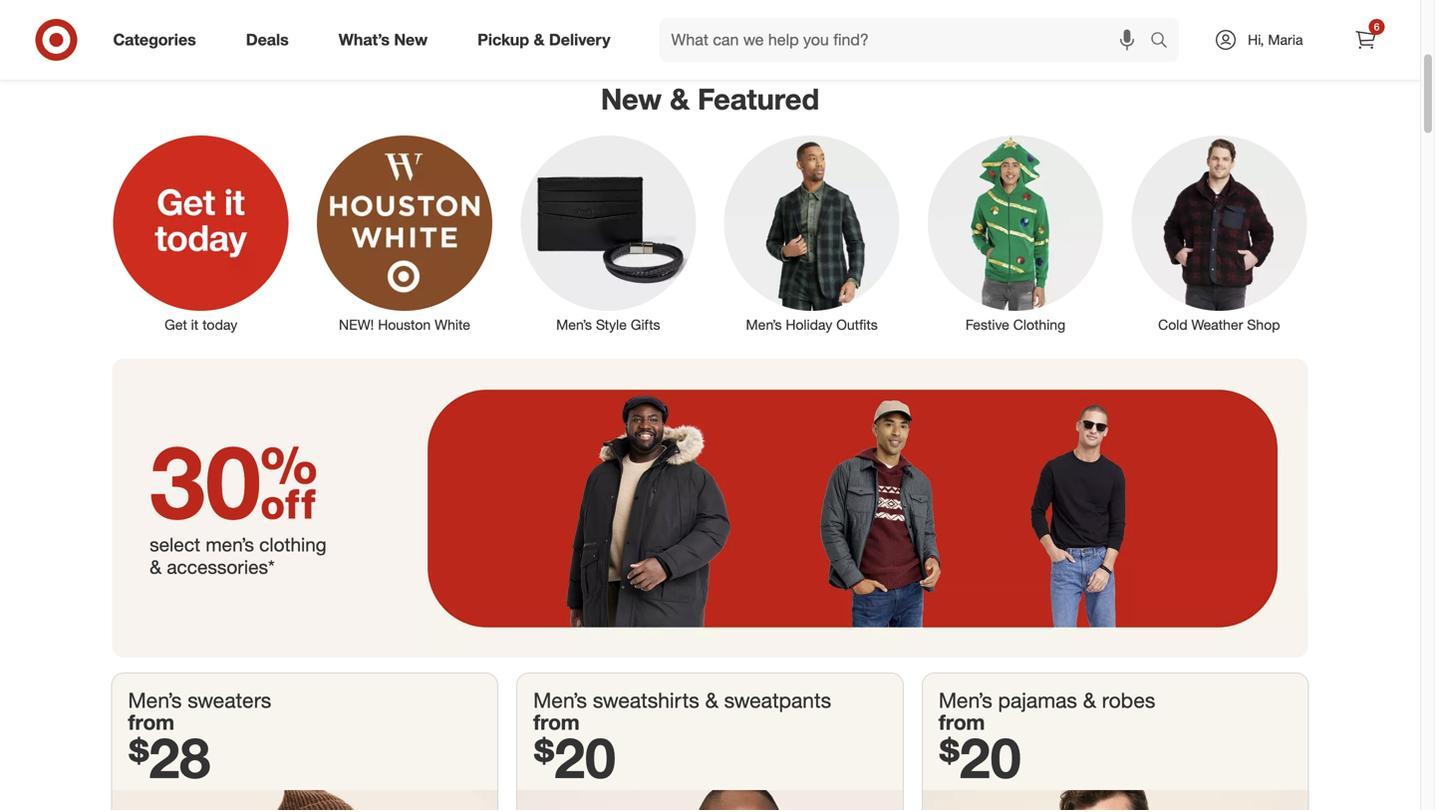 Task type: vqa. For each thing, say whether or not it's contained in the screenshot.
the middle "from"
yes



Task type: describe. For each thing, give the bounding box(es) containing it.
show 12 more
[[659, 33, 762, 53]]

hi, maria
[[1248, 31, 1303, 48]]

festive
[[966, 316, 1010, 333]]

cold weather shop
[[1158, 316, 1280, 333]]

hi,
[[1248, 31, 1264, 48]]

what's new link
[[322, 18, 453, 62]]

& inside men's pajamas & robes from
[[1083, 688, 1096, 713]]

new!
[[339, 316, 374, 333]]

featured
[[698, 81, 820, 117]]

gifts
[[631, 316, 660, 333]]

men's style gifts
[[556, 316, 660, 333]]

men's holiday outfits link
[[710, 132, 914, 335]]

new! houston white link
[[303, 132, 507, 335]]

0 horizontal spatial new
[[394, 30, 428, 49]]

6
[[1374, 20, 1380, 33]]

delivery
[[549, 30, 611, 49]]

festive clothing
[[966, 316, 1066, 333]]

houston
[[378, 316, 431, 333]]

6 link
[[1344, 18, 1388, 62]]

& inside 30 select men's clothing & accessories*
[[150, 556, 162, 579]]

white
[[435, 316, 470, 333]]

men's holiday outfits
[[746, 316, 878, 333]]

cold weather shop link
[[1118, 132, 1321, 335]]

categories
[[113, 30, 196, 49]]

men's for men's sweaters from
[[128, 688, 182, 713]]

30 select men's clothing & accessories*
[[150, 420, 327, 579]]

clothing
[[1014, 316, 1066, 333]]

cold
[[1158, 316, 1188, 333]]

& right the pickup
[[534, 30, 545, 49]]

select
[[150, 533, 200, 556]]

get it today link
[[99, 132, 303, 335]]

$20 for men's sweatshirts & sweatpants from
[[533, 724, 616, 791]]

search
[[1142, 32, 1189, 51]]

style
[[596, 316, 627, 333]]

men's style gifts link
[[507, 132, 710, 335]]

outfits
[[837, 316, 878, 333]]

more
[[725, 33, 762, 53]]

deals link
[[229, 18, 314, 62]]

men's sweaters from
[[128, 688, 271, 735]]

sweatpants
[[724, 688, 831, 713]]

show 12 more button
[[646, 21, 775, 65]]

& inside men's sweatshirts & sweatpants from
[[705, 688, 719, 713]]

get it today
[[165, 316, 238, 333]]

new! houston white
[[339, 316, 470, 333]]

holiday
[[786, 316, 833, 333]]

get
[[165, 316, 187, 333]]



Task type: locate. For each thing, give the bounding box(es) containing it.
men's inside the men's sweaters from
[[128, 688, 182, 713]]

accessories*
[[167, 556, 275, 579]]

0 horizontal spatial from
[[128, 710, 174, 735]]

men's up $28
[[128, 688, 182, 713]]

2 $20 from the left
[[939, 724, 1021, 791]]

from for men's pajamas & robes
[[939, 710, 985, 735]]

12
[[703, 33, 721, 53]]

1 horizontal spatial from
[[533, 710, 580, 735]]

30
[[150, 420, 318, 543]]

0 vertical spatial new
[[394, 30, 428, 49]]

0 horizontal spatial $20
[[533, 724, 616, 791]]

3 from from the left
[[939, 710, 985, 735]]

1 horizontal spatial new
[[601, 81, 662, 117]]

from left pajamas
[[939, 710, 985, 735]]

it
[[191, 316, 199, 333]]

men's
[[206, 533, 254, 556]]

men's for men's pajamas & robes from
[[939, 688, 993, 713]]

deals
[[246, 30, 289, 49]]

sweatshirts
[[593, 688, 700, 713]]

& left robes
[[1083, 688, 1096, 713]]

men's left the sweatshirts
[[533, 688, 587, 713]]

from left sweaters
[[128, 710, 174, 735]]

$28
[[128, 724, 211, 791]]

men's left pajamas
[[939, 688, 993, 713]]

men's pajamas & robes from
[[939, 688, 1156, 735]]

&
[[534, 30, 545, 49], [670, 81, 690, 117], [150, 556, 162, 579], [705, 688, 719, 713], [1083, 688, 1096, 713]]

men's for men's sweatshirts & sweatpants from
[[533, 688, 587, 713]]

$20 for men's pajamas & robes from
[[939, 724, 1021, 791]]

men's left 'holiday'
[[746, 316, 782, 333]]

pickup & delivery
[[478, 30, 611, 49]]

what's new
[[339, 30, 428, 49]]

categories link
[[96, 18, 221, 62]]

weather
[[1192, 316, 1243, 333]]

men's for men's holiday outfits
[[746, 316, 782, 333]]

$20 down pajamas
[[939, 724, 1021, 791]]

new right what's
[[394, 30, 428, 49]]

$20
[[533, 724, 616, 791], [939, 724, 1021, 791]]

sweaters
[[188, 688, 271, 713]]

1 $20 from the left
[[533, 724, 616, 791]]

pajamas
[[998, 688, 1077, 713]]

men's inside men's pajamas & robes from
[[939, 688, 993, 713]]

clothing
[[259, 533, 327, 556]]

1 horizontal spatial $20
[[939, 724, 1021, 791]]

from for men's sweatshirts & sweatpants
[[533, 710, 580, 735]]

& left accessories* in the left bottom of the page
[[150, 556, 162, 579]]

men's inside men's sweatshirts & sweatpants from
[[533, 688, 587, 713]]

pickup & delivery link
[[461, 18, 635, 62]]

search button
[[1142, 18, 1189, 66]]

pickup
[[478, 30, 529, 49]]

men's sweatshirts & sweatpants from
[[533, 688, 831, 735]]

men's
[[556, 316, 592, 333], [746, 316, 782, 333], [128, 688, 182, 713], [533, 688, 587, 713], [939, 688, 993, 713]]

new
[[394, 30, 428, 49], [601, 81, 662, 117]]

new & featured
[[601, 81, 820, 117]]

& right the sweatshirts
[[705, 688, 719, 713]]

from left the sweatshirts
[[533, 710, 580, 735]]

new down show
[[601, 81, 662, 117]]

$20 down the sweatshirts
[[533, 724, 616, 791]]

from
[[128, 710, 174, 735], [533, 710, 580, 735], [939, 710, 985, 735]]

from inside men's sweatshirts & sweatpants from
[[533, 710, 580, 735]]

show
[[659, 33, 699, 53]]

2 horizontal spatial from
[[939, 710, 985, 735]]

festive clothing link
[[914, 132, 1118, 335]]

maria
[[1268, 31, 1303, 48]]

robes
[[1102, 688, 1156, 713]]

1 vertical spatial new
[[601, 81, 662, 117]]

from inside the men's sweaters from
[[128, 710, 174, 735]]

What can we help you find? suggestions appear below search field
[[659, 18, 1155, 62]]

what's
[[339, 30, 390, 49]]

& down show
[[670, 81, 690, 117]]

2 from from the left
[[533, 710, 580, 735]]

from inside men's pajamas & robes from
[[939, 710, 985, 735]]

men's for men's style gifts
[[556, 316, 592, 333]]

1 from from the left
[[128, 710, 174, 735]]

today
[[202, 316, 238, 333]]

shop
[[1247, 316, 1280, 333]]

men's left style at the left of page
[[556, 316, 592, 333]]



